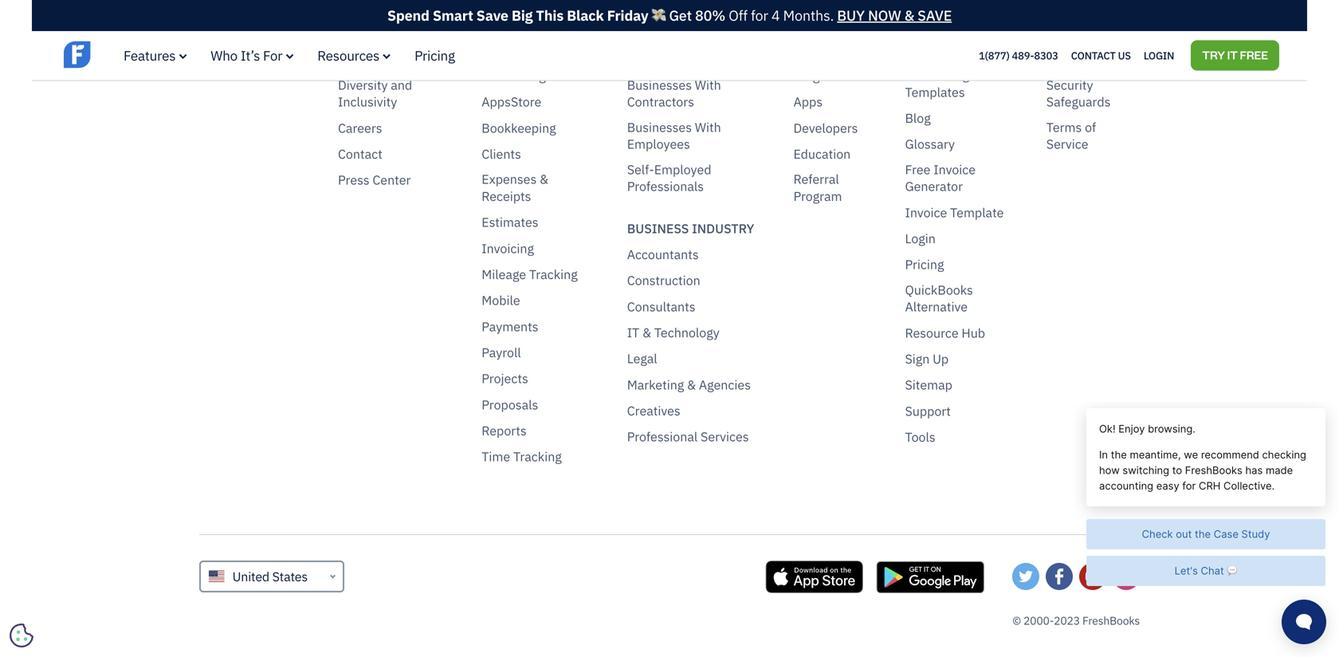 Task type: describe. For each thing, give the bounding box(es) containing it.
1 vertical spatial login link
[[905, 230, 936, 247]]

for
[[751, 6, 769, 25]]

marketing
[[627, 376, 684, 393]]

0 vertical spatial login link
[[1144, 45, 1175, 66]]

features link
[[124, 47, 187, 64]]

businesses with contractors link
[[627, 76, 762, 110]]

who it's for link
[[211, 47, 294, 64]]

appsstore link
[[482, 93, 542, 110]]

save
[[918, 6, 952, 25]]

us for contact us
[[1118, 49, 1131, 62]]

freshbooks inside all freshbooks features
[[500, 24, 567, 41]]

hub
[[962, 324, 986, 341]]

it
[[1228, 47, 1238, 62]]

tracking for mileage tracking
[[529, 266, 578, 283]]

payments
[[482, 318, 539, 335]]

free invoice generator link
[[905, 161, 1015, 195]]

professional
[[627, 428, 698, 445]]

affiliate program
[[794, 50, 843, 84]]

with for businesses with employees
[[695, 119, 721, 135]]

& for expenses & receipts
[[540, 171, 549, 188]]

app store image
[[766, 560, 864, 593]]

all freshbooks features
[[482, 24, 567, 58]]

blog
[[905, 110, 931, 126]]

center
[[373, 172, 411, 188]]

us for about us
[[376, 25, 390, 42]]

of
[[1085, 119, 1097, 135]]

accounting templates link
[[905, 67, 1015, 101]]

instagram image
[[1113, 563, 1140, 590]]

professionals
[[627, 178, 704, 195]]

technology
[[655, 324, 720, 341]]

projects
[[482, 370, 529, 387]]

our story link
[[338, 51, 392, 68]]

careers
[[338, 120, 382, 136]]

clients link
[[482, 146, 521, 163]]

contact link
[[338, 146, 383, 163]]

tools
[[905, 429, 936, 445]]

businesses for employees
[[627, 119, 692, 135]]

smart
[[433, 6, 473, 25]]

cookie preferences image
[[10, 624, 33, 648]]

4
[[772, 6, 780, 25]]

press center link
[[338, 172, 411, 189]]

invoicing link
[[482, 240, 534, 257]]

businesses for contractors
[[627, 76, 692, 93]]

our
[[338, 51, 359, 68]]

accounting for software
[[905, 24, 970, 41]]

freshbooks logo image
[[64, 40, 187, 70]]

resources
[[318, 47, 380, 64]]

template
[[951, 204, 1004, 221]]

free invoice generator
[[905, 161, 976, 195]]

payroll link
[[482, 344, 521, 361]]

💸
[[652, 6, 666, 25]]

program for affiliate
[[794, 67, 843, 84]]

accountants link
[[627, 246, 699, 263]]

developers
[[794, 120, 858, 136]]

creatives link
[[627, 402, 681, 419]]

clients
[[482, 146, 521, 162]]

contact for contact us
[[1072, 49, 1116, 62]]

expenses
[[482, 171, 537, 188]]

invoicing
[[482, 240, 534, 257]]

accounting link
[[482, 67, 546, 84]]

businesses with contractors
[[627, 76, 721, 110]]

bookkeeping link
[[482, 120, 556, 137]]

about us
[[338, 25, 390, 42]]

employed
[[654, 161, 712, 178]]

estimates link
[[482, 214, 539, 231]]

cookie consent banner dialog
[[12, 461, 251, 645]]

construction
[[627, 272, 701, 289]]

self-employed professionals
[[627, 161, 712, 195]]

construction link
[[627, 272, 701, 289]]

referral program
[[794, 171, 843, 205]]

business for business size
[[627, 25, 689, 42]]

and
[[391, 76, 412, 93]]

invoice template
[[905, 204, 1004, 221]]

proposals
[[482, 396, 539, 413]]

1 vertical spatial login
[[905, 230, 936, 247]]

security safeguards
[[1047, 76, 1111, 110]]

press
[[338, 172, 370, 188]]

features inside all freshbooks features
[[482, 41, 532, 58]]

business for business industry
[[627, 220, 689, 237]]

© 2000-2023 freshbooks
[[1013, 613, 1140, 628]]

education link
[[794, 146, 851, 163]]

mobile link
[[482, 292, 520, 309]]

contact for contact
[[338, 146, 383, 162]]

1(877)
[[979, 49, 1010, 62]]

education
[[794, 146, 851, 162]]

apps link
[[794, 93, 823, 110]]

proposals link
[[482, 396, 539, 413]]

resource hub
[[905, 324, 986, 341]]

press center
[[338, 172, 411, 188]]

free inside free invoice generator
[[905, 161, 931, 178]]

0 horizontal spatial features
[[124, 47, 176, 64]]

industry
[[692, 220, 755, 237]]

quickbooks
[[905, 281, 974, 298]]

& for marketing & agencies
[[687, 376, 696, 393]]

1 vertical spatial invoice
[[905, 204, 948, 221]]

it's
[[241, 47, 260, 64]]

partners
[[794, 25, 843, 42]]

accounting templates
[[905, 67, 970, 100]]

accounting software link
[[905, 24, 1015, 58]]

story
[[362, 51, 392, 68]]

sign up link
[[905, 351, 949, 368]]

developers link
[[794, 120, 858, 137]]

professional services
[[627, 428, 749, 445]]



Task type: vqa. For each thing, say whether or not it's contained in the screenshot.
the in I ended up abandoning Quickbooks. I dreaded doing my books when using QB. It assumes a degree of accounting expertise that the layperson does not possess. I expected better from QB, given how expensive it is.
no



Task type: locate. For each thing, give the bounding box(es) containing it.
2 program from the top
[[794, 188, 843, 205]]

privacy policy link
[[1047, 51, 1125, 68]]

privacy
[[1047, 51, 1088, 68]]

1 vertical spatial freshbooks
[[1083, 613, 1140, 628]]

it & technology
[[627, 324, 720, 341]]

sign up
[[905, 351, 949, 367]]

accounting up software
[[905, 24, 970, 41]]

agencies
[[699, 376, 751, 393]]

reports link
[[482, 422, 527, 439]]

0 vertical spatial freshbooks
[[500, 24, 567, 41]]

software
[[905, 41, 957, 58]]

terms of service link
[[1047, 119, 1140, 153]]

0 vertical spatial pricing link
[[415, 47, 455, 64]]

1 horizontal spatial contact
[[1072, 49, 1116, 62]]

0 vertical spatial pricing
[[415, 47, 455, 64]]

off
[[729, 6, 748, 25]]

0 horizontal spatial pricing link
[[415, 47, 455, 64]]

1 vertical spatial pricing link
[[905, 256, 945, 273]]

1 vertical spatial tracking
[[514, 448, 562, 465]]

who it's for
[[211, 47, 282, 64]]

program down referral
[[794, 188, 843, 205]]

resource hub link
[[905, 324, 986, 341]]

1 horizontal spatial free
[[1240, 47, 1269, 62]]

safeguards
[[1047, 93, 1111, 110]]

login link down invoice template link
[[905, 230, 936, 247]]

login down invoice template link
[[905, 230, 936, 247]]

1 vertical spatial free
[[905, 161, 931, 178]]

1 vertical spatial with
[[695, 119, 721, 135]]

1(877) 489-8303 link
[[979, 49, 1059, 62]]

1 horizontal spatial us
[[1118, 49, 1131, 62]]

accounting for templates
[[905, 67, 970, 83]]

& right it
[[643, 324, 652, 341]]

sitemap
[[905, 377, 953, 393]]

contact us
[[1072, 49, 1131, 62]]

0 horizontal spatial login
[[905, 230, 936, 247]]

login link right policy
[[1144, 45, 1175, 66]]

tools link
[[905, 429, 936, 446]]

1 businesses from the top
[[627, 76, 692, 93]]

8303
[[1035, 49, 1059, 62]]

google play image
[[876, 560, 985, 593]]

0 vertical spatial businesses
[[627, 76, 692, 93]]

professional services link
[[627, 428, 749, 445]]

0 vertical spatial program
[[794, 67, 843, 84]]

invoice inside free invoice generator
[[934, 161, 976, 178]]

freshbooks right "2023"
[[1083, 613, 1140, 628]]

& left agencies on the right of page
[[687, 376, 696, 393]]

resources link
[[318, 47, 391, 64]]

1 horizontal spatial login link
[[1144, 45, 1175, 66]]

1 horizontal spatial freshbooks
[[1083, 613, 1140, 628]]

login right policy
[[1144, 49, 1175, 62]]

resource
[[905, 324, 959, 341]]

employees
[[627, 136, 690, 152]]

pricing link
[[415, 47, 455, 64], [905, 256, 945, 273]]

accounting
[[905, 24, 970, 41], [905, 67, 970, 83], [482, 67, 546, 84]]

big
[[512, 6, 533, 25]]

business industry link
[[627, 220, 755, 237]]

pricing link down smart
[[415, 47, 455, 64]]

accounting up appsstore
[[482, 67, 546, 84]]

business down the 💸
[[627, 25, 689, 42]]

tracking right time
[[514, 448, 562, 465]]

appsstore
[[482, 93, 542, 110]]

0 vertical spatial login
[[1144, 49, 1175, 62]]

0 vertical spatial with
[[695, 76, 721, 93]]

save
[[477, 6, 509, 25]]

invoice up generator
[[934, 161, 976, 178]]

2 business from the top
[[627, 220, 689, 237]]

estimates
[[482, 214, 539, 231]]

1 vertical spatial pricing
[[905, 256, 945, 273]]

with
[[695, 76, 721, 93], [695, 119, 721, 135]]

businesses with employees
[[627, 119, 721, 152]]

1 horizontal spatial pricing link
[[905, 256, 945, 273]]

2 businesses from the top
[[627, 119, 692, 135]]

try it free
[[1203, 47, 1269, 62]]

1 vertical spatial program
[[794, 188, 843, 205]]

pricing down smart
[[415, 47, 455, 64]]

tracking right mileage
[[529, 266, 578, 283]]

1 horizontal spatial features
[[482, 41, 532, 58]]

login
[[1144, 49, 1175, 62], [905, 230, 936, 247]]

with down businesses with contractors link
[[695, 119, 721, 135]]

1 with from the top
[[695, 76, 721, 93]]

freshbooks right all
[[500, 24, 567, 41]]

business up the accountants
[[627, 220, 689, 237]]

accounting up templates
[[905, 67, 970, 83]]

receipts
[[482, 188, 531, 205]]

0 horizontal spatial login link
[[905, 230, 936, 247]]

1(877) 489-8303
[[979, 49, 1059, 62]]

affiliate program link
[[794, 50, 874, 84]]

security
[[1047, 76, 1094, 93]]

invoice down generator
[[905, 204, 948, 221]]

1 horizontal spatial login
[[1144, 49, 1175, 62]]

this
[[536, 6, 564, 25]]

affiliate
[[794, 50, 838, 67]]

security safeguards link
[[1047, 76, 1140, 110]]

1 program from the top
[[794, 67, 843, 84]]

states
[[272, 568, 308, 585]]

businesses inside businesses with contractors
[[627, 76, 692, 93]]

business size
[[627, 25, 720, 42]]

quickbooks alternative link
[[905, 281, 1015, 315]]

0 horizontal spatial freshbooks
[[500, 24, 567, 41]]

it
[[627, 324, 640, 341]]

consultants
[[627, 298, 696, 315]]

templates
[[905, 84, 965, 100]]

tracking
[[529, 266, 578, 283], [514, 448, 562, 465]]

0 horizontal spatial us
[[376, 25, 390, 42]]

& right expenses
[[540, 171, 549, 188]]

with inside businesses with employees
[[695, 119, 721, 135]]

1 vertical spatial businesses
[[627, 119, 692, 135]]

free up generator
[[905, 161, 931, 178]]

80%
[[695, 6, 726, 25]]

expenses & receipts link
[[482, 171, 595, 205]]

months.
[[784, 6, 834, 25]]

inclusivity
[[338, 93, 397, 110]]

for
[[263, 47, 282, 64]]

0 vertical spatial business
[[627, 25, 689, 42]]

&
[[905, 6, 915, 25], [540, 171, 549, 188], [643, 324, 652, 341], [687, 376, 696, 393]]

features down all
[[482, 41, 532, 58]]

get
[[669, 6, 692, 25]]

twitter image
[[1013, 563, 1040, 590]]

pricing link up quickbooks
[[905, 256, 945, 273]]

pricing for left pricing link
[[415, 47, 455, 64]]

0 horizontal spatial pricing
[[415, 47, 455, 64]]

referral
[[794, 171, 839, 188]]

tracking for time tracking
[[514, 448, 562, 465]]

accountants
[[627, 246, 699, 263]]

buy now & save link
[[837, 6, 952, 25]]

1 horizontal spatial pricing
[[905, 256, 945, 273]]

pricing for the rightmost pricing link
[[905, 256, 945, 273]]

businesses up contractors
[[627, 76, 692, 93]]

marketing & agencies
[[627, 376, 751, 393]]

with for businesses with contractors
[[695, 76, 721, 93]]

support
[[905, 403, 951, 419]]

with inside businesses with contractors
[[695, 76, 721, 93]]

program for referral
[[794, 188, 843, 205]]

free
[[1240, 47, 1269, 62], [905, 161, 931, 178]]

invoice
[[934, 161, 976, 178], [905, 204, 948, 221]]

businesses up employees
[[627, 119, 692, 135]]

0 vertical spatial free
[[1240, 47, 1269, 62]]

1 vertical spatial business
[[627, 220, 689, 237]]

self-employed professionals link
[[627, 161, 762, 195]]

it & technology link
[[627, 324, 720, 341]]

program down affiliate
[[794, 67, 843, 84]]

0 vertical spatial tracking
[[529, 266, 578, 283]]

0 vertical spatial us
[[376, 25, 390, 42]]

& inside expenses & receipts
[[540, 171, 549, 188]]

businesses inside businesses with employees
[[627, 119, 692, 135]]

facebook image
[[1046, 563, 1073, 590]]

2023
[[1054, 613, 1081, 628]]

with down size on the top right of the page
[[695, 76, 721, 93]]

business
[[627, 25, 689, 42], [627, 220, 689, 237]]

0 horizontal spatial free
[[905, 161, 931, 178]]

1 vertical spatial contact
[[338, 146, 383, 162]]

generator
[[905, 178, 963, 195]]

& for it & technology
[[643, 324, 652, 341]]

0 vertical spatial contact
[[1072, 49, 1116, 62]]

invoice template link
[[905, 204, 1004, 221]]

spend smart save big this black friday 💸 get 80% off for 4 months. buy now & save
[[387, 6, 952, 25]]

apps
[[794, 93, 823, 110]]

marketing & agencies link
[[627, 376, 751, 393]]

0 vertical spatial invoice
[[934, 161, 976, 178]]

pricing up quickbooks
[[905, 256, 945, 273]]

accounting software
[[905, 24, 970, 58]]

partners link
[[794, 25, 843, 42]]

youtube image
[[1080, 563, 1107, 590]]

bookkeeping
[[482, 120, 556, 136]]

1 vertical spatial us
[[1118, 49, 1131, 62]]

free right it
[[1240, 47, 1269, 62]]

features left the 'who'
[[124, 47, 176, 64]]

1 business from the top
[[627, 25, 689, 42]]

who
[[211, 47, 238, 64]]

privacy policy
[[1047, 51, 1125, 68]]

2 with from the top
[[695, 119, 721, 135]]

contact us link
[[1072, 45, 1131, 66]]

accessibility
[[1047, 25, 1118, 42]]

& right 'now'
[[905, 6, 915, 25]]

0 horizontal spatial contact
[[338, 146, 383, 162]]

sign
[[905, 351, 930, 367]]



